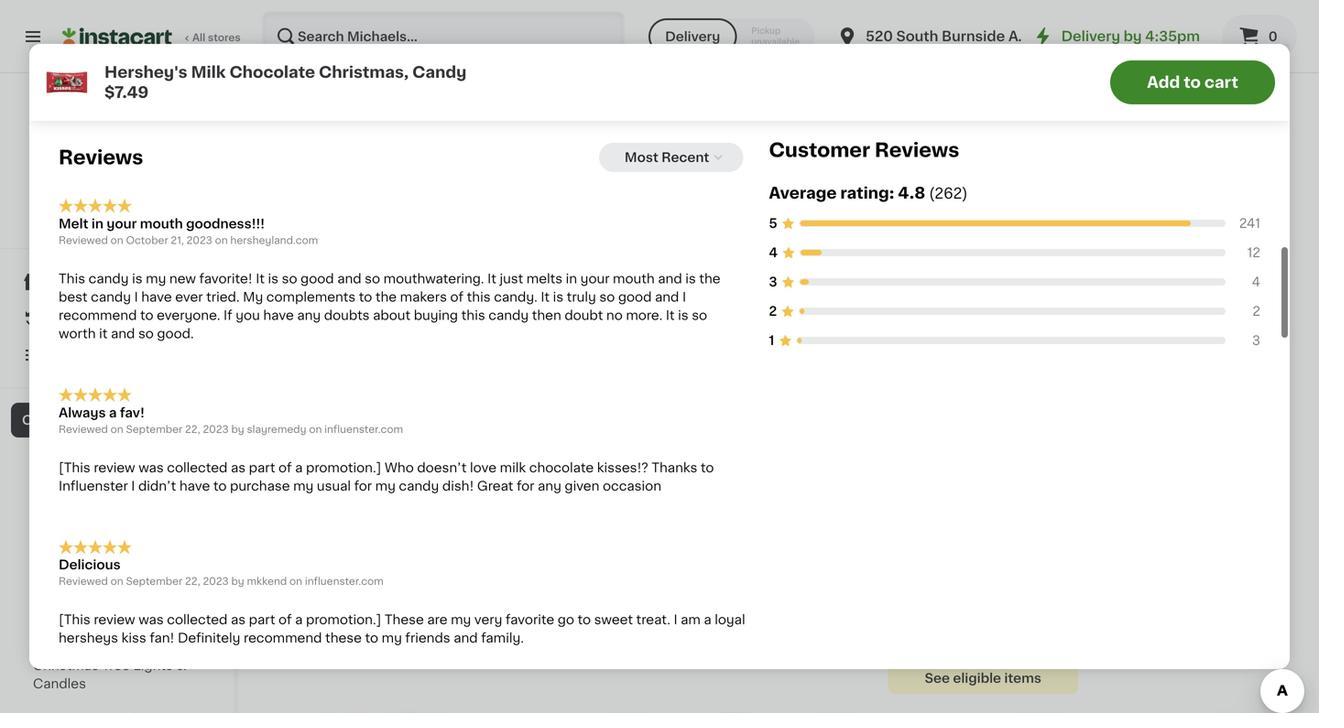 Task type: describe. For each thing, give the bounding box(es) containing it.
doesn't
[[417, 462, 467, 474]]

or up return at the top of page
[[365, 35, 378, 47]]

tree inside christmas tree lights & candles
[[102, 660, 130, 672]]

add inside button
[[1147, 75, 1180, 90]]

review for on
[[94, 614, 135, 627]]

2 if from the left
[[485, 16, 493, 29]]

1 vertical spatial the
[[699, 272, 720, 285]]

1 if from the left
[[280, 16, 289, 29]]

& for ribbon
[[151, 572, 162, 584]]

delivery button
[[649, 18, 737, 55]]

my
[[243, 291, 263, 304]]

on up springform
[[289, 577, 302, 587]]

1 vertical spatial 4
[[1252, 276, 1260, 289]]

so left good.
[[138, 327, 154, 340]]

glue
[[919, 233, 949, 246]]

most recent button
[[599, 143, 743, 172]]

candy right this
[[89, 272, 129, 285]]

0 vertical spatial this
[[467, 291, 491, 304]]

buy for buy any 2, save $2 hershey's milk chocolate christmas, candy
[[1098, 217, 1119, 227]]

christmas ornaments & tree toppers
[[33, 518, 188, 550]]

0 horizontal spatial be
[[342, 0, 359, 11]]

not.
[[496, 16, 521, 29]]

1 vertical spatial see eligible items button
[[888, 663, 1078, 694]]

so up no
[[599, 291, 615, 304]]

serving
[[963, 52, 1001, 62]]

delicious reviewed on september 22, 2023 by mkkend on influenster.com
[[59, 559, 384, 587]]

0 horizontal spatial reviews
[[59, 148, 143, 167]]

receipt
[[630, 16, 675, 29]]

to up the not.
[[500, 0, 513, 11]]

for down within
[[428, 53, 445, 66]]

it left just in the top of the page
[[487, 272, 496, 285]]

chocolate inside ghirardelli peppermint bark chocolate squares (604) 7.9
[[684, 233, 750, 246]]

rating:
[[840, 186, 894, 201]]

1 vertical spatial items
[[1004, 672, 1041, 685]]

your inside the melt in your mouth goodness!!! reviewed on october 21, 2023 on hersheyland.com
[[107, 217, 137, 230]]

return
[[343, 53, 382, 66]]

1 horizontal spatial see
[[1129, 312, 1154, 325]]

general
[[1092, 64, 1130, 74]]

2023 inside the melt in your mouth goodness!!! reviewed on october 21, 2023 on hersheyland.com
[[186, 235, 212, 245]]

tree for christmas ornaments & tree toppers
[[33, 537, 61, 550]]

0 vertical spatial michaels
[[733, 0, 791, 11]]

to down will
[[678, 35, 691, 47]]

1 horizontal spatial items
[[1209, 312, 1246, 325]]

much
[[1151, 40, 1180, 50]]

1 vertical spatial 3
[[1252, 334, 1260, 347]]

add for 1st add button from right
[[1241, 7, 1268, 20]]

customer
[[541, 0, 603, 11]]

no
[[606, 309, 623, 322]]

gun
[[952, 233, 979, 246]]

0 vertical spatial by
[[1124, 30, 1142, 43]]

only
[[311, 0, 339, 11]]

100% satisfaction guarantee
[[47, 222, 194, 232]]

to right again
[[140, 309, 153, 322]]

christmas for christmas tree lights & candles
[[33, 660, 99, 672]]

squares
[[754, 233, 806, 246]]

4-
[[319, 576, 334, 589]]

so up complements
[[282, 272, 297, 285]]

is right more.
[[678, 309, 689, 322]]

christmas for christmas ornaments & tree toppers
[[33, 518, 99, 531]]

recommend inside [this review was collected as part of a promotion.] these are my very favorite go to sweet treat. i am a loyal hersheys kiss fan! definitely recommend these to my friends and family.
[[244, 632, 322, 645]]

and inside [this review was collected as part of a promotion.] these are my very favorite go to sweet treat. i am a loyal hersheys kiss fan! definitely recommend these to my friends and family.
[[454, 632, 478, 645]]

0 horizontal spatial michaels
[[533, 35, 591, 47]]

0 vertical spatial have
[[141, 291, 172, 304]]

21,
[[171, 235, 184, 245]]

most inside button
[[625, 151, 658, 164]]

22, inside always a fav! reviewed on september 22, 2023 by slayremedy on influenster.com
[[185, 424, 200, 434]]

am
[[681, 614, 701, 627]]

christmas, inside hershey's milk chocolate christmas, candy $7.49
[[319, 65, 409, 80]]

is up then
[[553, 291, 563, 304]]

and left 7.9
[[658, 272, 682, 285]]

product group containing ghirardelli peppermint bark chocolate squares
[[684, 0, 874, 281]]

you inside items purchased through instacart can only be returned in-store. go to the customer service desk at any michaels retail store and present your transaction barcode, if available, or instacart receipt, if not. your barcode or receipt will be accessible in your order history page. most purchases are eligible for exchange or refund within 180 days. michaels may ask you to show a government-issued photo id. for more details, see michaels's full in-store return policy for details:
[[650, 35, 674, 47]]

candy down candy.
[[488, 309, 529, 322]]

present
[[59, 16, 108, 29]]

a up general
[[1118, 52, 1124, 62]]

is down october at left top
[[132, 272, 142, 285]]

1 vertical spatial this
[[461, 309, 485, 322]]

on down fav!
[[110, 424, 123, 434]]

520 south burnside avenue button
[[836, 11, 1061, 62]]

customer
[[769, 141, 870, 160]]

prices
[[135, 204, 168, 214]]

and up doubts
[[337, 272, 361, 285]]

daily
[[1126, 52, 1151, 62]]

candy.
[[494, 291, 537, 304]]

5
[[769, 217, 777, 230]]

to left purchase
[[213, 480, 227, 493]]

as for fan!
[[231, 614, 246, 627]]

candy up again
[[91, 291, 131, 304]]

[this for [this review was collected as part of a promotion.] who doesn't love milk chocolate kisses!? thanks to influenster i didn't have to purchase my usual for my candy dish!   great for any given occasion
[[59, 462, 90, 474]]

2 add button from the left
[[1206, 0, 1277, 30]]

part for for
[[249, 462, 275, 474]]

any inside items purchased through instacart can only be returned in-store. go to the customer service desk at any michaels retail store and present your transaction barcode, if available, or instacart receipt, if not. your barcode or receipt will be accessible in your order history page. most purchases are eligible for exchange or refund within 180 days. michaels may ask you to show a government-issued photo id. for more details, see michaels's full in-store return policy for details:
[[706, 0, 730, 11]]

a up '2,000'
[[1183, 40, 1189, 50]]

doubt
[[565, 309, 603, 322]]

2023 inside always a fav! reviewed on september 22, 2023 by slayremedy on influenster.com
[[203, 424, 229, 434]]

everyday store prices link
[[55, 202, 179, 216]]

most inside items purchased through instacart can only be returned in-store. go to the customer service desk at any michaels retail store and present your transaction barcode, if available, or instacart receipt, if not. your barcode or receipt will be accessible in your order history page. most purchases are eligible for exchange or refund within 180 days. michaels may ask you to show a government-issued photo id. for more details, see michaels's full in-store return policy for details:
[[98, 35, 131, 47]]

save
[[1154, 217, 1179, 227]]

food
[[1016, 52, 1040, 62]]

0 vertical spatial 3
[[769, 276, 777, 289]]

2 horizontal spatial store
[[829, 0, 862, 11]]

or down returned in the top left of the page
[[355, 16, 368, 29]]

everyday store prices
[[55, 204, 168, 214]]

desk
[[656, 0, 687, 11]]

all
[[192, 33, 205, 43]]

these
[[385, 614, 424, 627]]

influenster.com inside always a fav! reviewed on september 22, 2023 by slayremedy on influenster.com
[[324, 424, 403, 434]]

0 horizontal spatial 4
[[769, 246, 778, 259]]

1 horizontal spatial see eligible items button
[[1093, 303, 1282, 334]]

details,
[[119, 53, 166, 66]]

mini for springform
[[365, 576, 392, 589]]

friends
[[405, 632, 450, 645]]

ornaments
[[102, 518, 174, 531]]

a left the day
[[1006, 64, 1012, 74]]

(89)
[[1160, 272, 1181, 282]]

thanks
[[652, 462, 697, 474]]

2 horizontal spatial have
[[263, 309, 294, 322]]

sweet
[[594, 614, 633, 627]]

purchases
[[134, 35, 201, 47]]

on down goodness!!!
[[215, 235, 228, 245]]

milk inside hershey's milk chocolate christmas, candy $7.49
[[191, 65, 226, 80]]

inch
[[334, 576, 361, 589]]

advice.
[[1179, 64, 1215, 74]]

in inside * the % daily value (dv) tells you how much a nutrient in a serving of food contributes to a daily diet. 2,000 calories a day is used for general nutrition advice.
[[1234, 40, 1243, 50]]

4:35pm
[[1145, 30, 1200, 43]]

& right skirts
[[73, 625, 83, 638]]

always a fav! reviewed on september 22, 2023 by slayremedy on influenster.com
[[59, 407, 403, 434]]

full
[[267, 53, 286, 66]]

it right more.
[[666, 309, 675, 322]]

tells
[[1081, 40, 1103, 50]]

6.7
[[479, 612, 494, 622]]

ever
[[175, 291, 203, 304]]

recommend inside this candy is my new favorite! it is so good and so mouthwatering. it just melts in your mouth and is the best candy i have ever tried. my complements to the makers of this candy. it is truly so good and i recommend to everyone. if you have any doubts about buying this candy then doubt no more. it is so worth it and so good.
[[59, 309, 137, 322]]

was for fav!
[[138, 462, 164, 474]]

delivery for delivery
[[665, 30, 720, 43]]

(604)
[[752, 254, 780, 264]]

product group containing 14
[[888, 0, 1078, 266]]

accessible
[[722, 16, 791, 29]]

shop link
[[11, 264, 223, 300]]

christmas stockings & tree skirts & collars link
[[11, 595, 223, 649]]

of inside [this review was collected as part of a promotion.] these are my very favorite go to sweet treat. i am a loyal hersheys kiss fan! definitely recommend these to my friends and family.
[[279, 614, 292, 627]]

christmas tree lights & candles link
[[11, 649, 223, 702]]

any inside this candy is my new favorite! it is so good and so mouthwatering. it just melts in your mouth and is the best candy i have ever tried. my complements to the makers of this candy. it is truly so good and i recommend to everyone. if you have any doubts about buying this candy then doubt no more. it is so worth it and so good.
[[297, 309, 321, 322]]

my down the who
[[375, 480, 396, 493]]

mini for glue
[[888, 233, 915, 246]]

everyday
[[55, 204, 104, 214]]

christmas for christmas decorations
[[33, 484, 99, 496]]

october
[[126, 235, 168, 245]]

a inside items purchased through instacart can only be returned in-store. go to the customer service desk at any michaels retail store and present your transaction barcode, if available, or instacart receipt, if not. your barcode or receipt will be accessible in your order history page. most purchases are eligible for exchange or refund within 180 days. michaels may ask you to show a government-issued photo id. for more details, see michaels's full in-store return policy for details:
[[732, 35, 739, 47]]

receipt,
[[432, 16, 481, 29]]

of inside [this review was collected as part of a promotion.] who doesn't love milk chocolate kisses!? thanks to influenster i didn't have to purchase my usual for my candy dish!   great for any given occasion
[[279, 462, 292, 474]]

and inside items purchased through instacart can only be returned in-store. go to the customer service desk at any michaels retail store and present your transaction barcode, if available, or instacart receipt, if not. your barcode or receipt will be accessible in your order history page. most purchases are eligible for exchange or refund within 180 days. michaels may ask you to show a government-issued photo id. for more details, see michaels's full in-store return policy for details:
[[866, 0, 890, 11]]

high
[[950, 215, 980, 228]]

promotion.] for my
[[306, 462, 381, 474]]

1 horizontal spatial reviews
[[875, 141, 959, 160]]

and down again
[[111, 327, 135, 340]]

it inside this candy is my new favorite! it is so good and so mouthwatering. it just melts in your mouth and is the best candy i have ever tried. my complements to the makers of this candy. it is truly so good and i recommend to everyone. if you have any doubts about buying this candy then doubt no more. it is so worth it and so good.
[[99, 327, 108, 340]]

[this for [this review was collected as part of a promotion.] these are my very favorite go to sweet treat. i am a loyal hersheys kiss fan! definitely recommend these to my friends and family.
[[59, 614, 90, 627]]

my down the these
[[382, 632, 402, 645]]

set
[[275, 612, 296, 625]]

fan!
[[150, 632, 174, 645]]

you inside this candy is my new favorite! it is so good and so mouthwatering. it just melts in your mouth and is the best candy i have ever tried. my complements to the makers of this candy. it is truly so good and i recommend to everyone. if you have any doubts about buying this candy then doubt no more. it is so worth it and so good.
[[236, 309, 260, 322]]

0 vertical spatial in-
[[421, 0, 438, 11]]

(435)
[[343, 632, 370, 643]]

22, inside delicious reviewed on september 22, 2023 by mkkend on influenster.com
[[185, 577, 200, 587]]

hershey's inside buy any 2, save $2 hershey's milk chocolate christmas, candy
[[1093, 233, 1157, 246]]

[this review was collected as part of a promotion.] these are my very favorite go to sweet treat. i am a loyal hersheys kiss fan! definitely recommend these to my friends and family.
[[59, 614, 745, 645]]

0 vertical spatial instacart
[[224, 0, 281, 11]]

delicious
[[59, 559, 121, 572]]

0 vertical spatial see eligible items
[[1129, 312, 1246, 325]]

show
[[694, 35, 728, 47]]

fav!
[[120, 407, 145, 419]]

so up about
[[365, 272, 380, 285]]

by inside always a fav! reviewed on september 22, 2023 by slayremedy on influenster.com
[[231, 424, 244, 434]]

to inside * the % daily value (dv) tells you how much a nutrient in a serving of food contributes to a daily diet. 2,000 calories a day is used for general nutrition advice.
[[1104, 52, 1115, 62]]

of inside this candy is my new favorite! it is so good and so mouthwatering. it just melts in your mouth and is the best candy i have ever tried. my complements to the makers of this candy. it is truly so good and i recommend to everyone. if you have any doubts about buying this candy then doubt no more. it is so worth it and so good.
[[450, 291, 464, 304]]

so down 7.9
[[692, 309, 707, 322]]

add for 2nd add button from right
[[423, 7, 450, 20]]

5 product group from the left
[[1093, 0, 1282, 334]]

eligible inside product group
[[1157, 312, 1206, 325]]

a inside [this review was collected as part of a promotion.] who doesn't love milk chocolate kisses!? thanks to influenster i didn't have to purchase my usual for my candy dish!   great for any given occasion
[[295, 462, 303, 474]]

hershey's inside hershey's milk chocolate christmas, candy $7.49
[[104, 65, 187, 80]]

my left usual
[[293, 480, 314, 493]]

pan
[[350, 594, 374, 607]]

more
[[83, 53, 116, 66]]

%
[[985, 40, 994, 50]]

any inside [this review was collected as part of a promotion.] who doesn't love milk chocolate kisses!? thanks to influenster i didn't have to purchase my usual for my candy dish!   great for any given occasion
[[538, 480, 561, 493]]

to right go
[[578, 614, 591, 627]]

service
[[606, 0, 653, 11]]

christmas for christmas
[[22, 414, 90, 427]]

part for definitely
[[249, 614, 275, 627]]

reviewed inside always a fav! reviewed on september 22, 2023 by slayremedy on influenster.com
[[59, 424, 108, 434]]

your
[[525, 16, 553, 29]]

100% satisfaction guarantee button
[[28, 216, 205, 235]]

candy inside buy any 2, save $2 hershey's milk chocolate christmas, candy
[[1165, 252, 1208, 265]]

mouth inside this candy is my new favorite! it is so good and so mouthwatering. it just melts in your mouth and is the best candy i have ever tried. my complements to the makers of this candy. it is truly so good and i recommend to everyone. if you have any doubts about buying this candy then doubt no more. it is so worth it and so good.
[[613, 272, 655, 285]]

it down melts
[[541, 291, 550, 304]]

2 vertical spatial eligible
[[953, 672, 1001, 685]]

collected for purchase
[[167, 462, 228, 474]]

store.
[[438, 0, 474, 11]]

$10.99 element
[[684, 188, 874, 212]]

christmas stockings & tree skirts & collars
[[33, 606, 211, 638]]

for inside * the % daily value (dv) tells you how much a nutrient in a serving of food contributes to a daily diet. 2,000 calories a day is used for general nutrition advice.
[[1075, 64, 1089, 74]]

about
[[373, 309, 410, 322]]

3-
[[406, 594, 420, 607]]

these
[[325, 632, 362, 645]]

& inside christmas tree lights & candles
[[176, 660, 186, 672]]

christmas for christmas ribbon & bows
[[33, 572, 99, 584]]

milk inside buy any 2, save $2 hershey's milk chocolate christmas, candy
[[1161, 233, 1187, 246]]

1 vertical spatial good
[[618, 291, 652, 304]]



Task type: locate. For each thing, give the bounding box(es) containing it.
1 horizontal spatial add button
[[1206, 0, 1277, 30]]

lights
[[133, 660, 173, 672]]

0 horizontal spatial tree
[[33, 537, 61, 550]]

review up the "kiss"
[[94, 614, 135, 627]]

nutrient
[[1191, 40, 1232, 50]]

a down the slayremedy
[[295, 462, 303, 474]]

1 vertical spatial reviewed
[[59, 424, 108, 434]]

in inside items purchased through instacart can only be returned in-store. go to the customer service desk at any michaels retail store and present your transaction barcode, if available, or instacart receipt, if not. your barcode or receipt will be accessible in your order history page. most purchases are eligible for exchange or refund within 180 days. michaels may ask you to show a government-issued photo id. for more details, see michaels's full in-store return policy for details:
[[795, 16, 806, 29]]

as up purchase
[[231, 462, 246, 474]]

2 22, from the top
[[185, 577, 200, 587]]

stockings
[[102, 606, 166, 619]]

0 horizontal spatial christmas,
[[319, 65, 409, 80]]

collected
[[167, 462, 228, 474], [167, 614, 228, 627]]

collected inside [this review was collected as part of a promotion.] these are my very favorite go to sweet treat. i am a loyal hersheys kiss fan! definitely recommend these to my friends and family.
[[167, 614, 228, 627]]

1 horizontal spatial have
[[179, 480, 210, 493]]

christmas up christmas trees
[[22, 414, 90, 427]]

promotion.] inside [this review was collected as part of a promotion.] these are my very favorite go to sweet treat. i am a loyal hersheys kiss fan! definitely recommend these to my friends and family.
[[306, 614, 381, 627]]

and up more.
[[655, 291, 679, 304]]

2 part from the top
[[249, 614, 275, 627]]

1 horizontal spatial the
[[516, 0, 538, 11]]

1 product group from the left
[[275, 0, 465, 248]]

& right lights
[[176, 660, 186, 672]]

4 product group from the left
[[888, 0, 1078, 266]]

1 horizontal spatial mouth
[[613, 272, 655, 285]]

promotion.] up usual
[[306, 462, 381, 474]]

september inside delicious reviewed on september 22, 2023 by mkkend on influenster.com
[[126, 577, 182, 587]]

is down hersheyland.com
[[268, 272, 278, 285]]

2 was from the top
[[138, 614, 164, 627]]

2 2 from the left
[[1253, 305, 1260, 318]]

None search field
[[262, 11, 625, 62]]

family.
[[481, 632, 524, 645]]

0 horizontal spatial good
[[300, 272, 334, 285]]

on down 100% satisfaction guarantee
[[110, 235, 123, 245]]

a down springform
[[295, 614, 303, 627]]

see
[[169, 53, 192, 66]]

1 22, from the top
[[185, 424, 200, 434]]

tree down the "kiss"
[[102, 660, 130, 672]]

2 up 1 on the top of the page
[[769, 305, 777, 318]]

1 horizontal spatial hershey's
[[1093, 233, 1157, 246]]

1 vertical spatial september
[[126, 577, 182, 587]]

history
[[879, 16, 924, 29]]

peppermint
[[753, 215, 828, 228]]

2 promotion.] from the top
[[306, 614, 381, 627]]

1 part from the top
[[249, 462, 275, 474]]

99
[[923, 192, 937, 202]]

any left the 2,
[[1121, 217, 1140, 227]]

& for stockings
[[169, 606, 180, 619]]

0 vertical spatial see eligible items button
[[1093, 303, 1282, 334]]

have inside [this review was collected as part of a promotion.] who doesn't love milk chocolate kisses!? thanks to influenster i didn't have to purchase my usual for my candy dish!   great for any given occasion
[[179, 480, 210, 493]]

1 horizontal spatial be
[[702, 16, 719, 29]]

1 horizontal spatial in-
[[421, 0, 438, 11]]

candy down within
[[412, 65, 467, 80]]

promotion.] inside [this review was collected as part of a promotion.] who doesn't love milk chocolate kisses!? thanks to influenster i didn't have to purchase my usual for my candy dish!   great for any given occasion
[[306, 462, 381, 474]]

review up 'christmas decorations'
[[94, 462, 135, 474]]

1 horizontal spatial see eligible items
[[1129, 312, 1246, 325]]

0 vertical spatial 4
[[769, 246, 778, 259]]

a inside always a fav! reviewed on september 22, 2023 by slayremedy on influenster.com
[[109, 407, 117, 419]]

0 vertical spatial store
[[829, 0, 862, 11]]

[this inside [this review was collected as part of a promotion.] these are my very favorite go to sweet treat. i am a loyal hersheys kiss fan! definitely recommend these to my friends and family.
[[59, 614, 90, 627]]

calories
[[963, 64, 1003, 74]]

review inside [this review was collected as part of a promotion.] who doesn't love milk chocolate kisses!? thanks to influenster i didn't have to purchase my usual for my candy dish!   great for any given occasion
[[94, 462, 135, 474]]

0 vertical spatial the
[[516, 0, 538, 11]]

mouth down prices
[[140, 217, 183, 230]]

2 collected from the top
[[167, 614, 228, 627]]

my left 6.7
[[451, 614, 471, 627]]

have down the new
[[141, 291, 172, 304]]

1 horizontal spatial milk
[[1161, 233, 1187, 246]]

candy up '(89)'
[[1165, 252, 1208, 265]]

be up show
[[702, 16, 719, 29]]

was inside [this review was collected as part of a promotion.] these are my very favorite go to sweet treat. i am a loyal hersheys kiss fan! definitely recommend these to my friends and family.
[[138, 614, 164, 627]]

toppers
[[64, 537, 117, 550]]

recommend down set
[[244, 632, 322, 645]]

your down purchased
[[112, 16, 141, 29]]

[this review was collected as part of a promotion.] who doesn't love milk chocolate kisses!? thanks to influenster i didn't have to purchase my usual for my candy dish!   great for any given occasion
[[59, 462, 714, 493]]

christmas for christmas stockings & tree skirts & collars
[[33, 606, 99, 619]]

3 product group from the left
[[684, 0, 874, 281]]

to inside button
[[1184, 75, 1201, 90]]

1 vertical spatial store
[[306, 53, 340, 66]]

you
[[650, 35, 674, 47], [1105, 40, 1125, 50], [236, 309, 260, 322]]

who
[[385, 462, 414, 474]]

christmas inside christmas ornaments & tree toppers
[[33, 518, 99, 531]]

in- right full
[[289, 53, 306, 66]]

buy for buy it again
[[51, 312, 77, 325]]

piece
[[420, 594, 456, 607]]

2
[[769, 305, 777, 318], [1253, 305, 1260, 318]]

in inside the melt in your mouth goodness!!! reviewed on october 21, 2023 on hersheyland.com
[[92, 217, 103, 230]]

reviews up everyday store prices
[[59, 148, 143, 167]]

christmas decorations link
[[11, 473, 223, 507]]

1 horizontal spatial michaels
[[733, 0, 791, 11]]

candy
[[412, 65, 467, 80], [1165, 252, 1208, 265]]

tried.
[[206, 291, 240, 304]]

tree inside christmas ornaments & tree toppers
[[33, 537, 61, 550]]

barcode,
[[220, 16, 277, 29]]

mini inside wilton 4-inch mini springform pan set, 3-piece set
[[365, 576, 392, 589]]

$7.49
[[104, 85, 149, 100]]

1 vertical spatial tree
[[183, 606, 211, 619]]

tree
[[33, 537, 61, 550], [183, 606, 211, 619], [102, 660, 130, 672]]

the up your
[[516, 0, 538, 11]]

bark
[[832, 215, 860, 228]]

christmas up influenster on the left
[[33, 449, 99, 462]]

skirts
[[33, 625, 69, 638]]

didn't
[[138, 480, 176, 493]]

a left fav!
[[109, 407, 117, 419]]

mini inside artminds high temperature mini glue gun
[[888, 233, 915, 246]]

of up buying
[[450, 291, 464, 304]]

are inside [this review was collected as part of a promotion.] these are my very favorite go to sweet treat. i am a loyal hersheys kiss fan! definitely recommend these to my friends and family.
[[427, 614, 448, 627]]

is down ghirardelli
[[685, 272, 696, 285]]

is inside * the % daily value (dv) tells you how much a nutrient in a serving of food contributes to a daily diet. 2,000 calories a day is used for general nutrition advice.
[[1036, 64, 1045, 74]]

1 reviewed from the top
[[59, 235, 108, 245]]

photo
[[872, 35, 910, 47]]

mkkend
[[247, 577, 287, 587]]

a left 0
[[1246, 40, 1252, 50]]

1 horizontal spatial store
[[306, 53, 340, 66]]

it
[[80, 312, 89, 325], [99, 327, 108, 340]]

my inside this candy is my new favorite! it is so good and so mouthwatering. it just melts in your mouth and is the best candy i have ever tried. my complements to the makers of this candy. it is truly so good and i recommend to everyone. if you have any doubts about buying this candy then doubt no more. it is so worth it and so good.
[[146, 272, 166, 285]]

2 review from the top
[[94, 614, 135, 627]]

days.
[[495, 35, 530, 47]]

it up worth
[[80, 312, 89, 325]]

through
[[170, 0, 221, 11]]

are inside items purchased through instacart can only be returned in-store. go to the customer service desk at any michaels retail store and present your transaction barcode, if available, or instacart receipt, if not. your barcode or receipt will be accessible in your order history page. most purchases are eligible for exchange or refund within 180 days. michaels may ask you to show a government-issued photo id. for more details, see michaels's full in-store return policy for details:
[[204, 35, 225, 47]]

* the % daily value (dv) tells you how much a nutrient in a serving of food contributes to a daily diet. 2,000 calories a day is used for general nutrition advice.
[[954, 40, 1252, 74]]

as inside [this review was collected as part of a promotion.] who doesn't love milk chocolate kisses!? thanks to influenster i didn't have to purchase my usual for my candy dish!   great for any given occasion
[[231, 462, 246, 474]]

on
[[110, 235, 123, 245], [215, 235, 228, 245], [110, 424, 123, 434], [309, 424, 322, 434], [110, 577, 123, 587], [289, 577, 302, 587]]

christmas inside the "christmas stockings & tree skirts & collars"
[[33, 606, 99, 619]]

0 horizontal spatial recommend
[[59, 309, 137, 322]]

was inside [this review was collected as part of a promotion.] who doesn't love milk chocolate kisses!? thanks to influenster i didn't have to purchase my usual for my candy dish!   great for any given occasion
[[138, 462, 164, 474]]

0 horizontal spatial have
[[141, 291, 172, 304]]

average rating: 4.8 (262)
[[769, 186, 968, 201]]

add button up refund on the top of the page
[[388, 0, 459, 30]]

2,000
[[1179, 52, 1209, 62]]

0 horizontal spatial see
[[925, 672, 950, 685]]

it up my
[[256, 272, 265, 285]]

mini up 'set,'
[[365, 576, 392, 589]]

0 vertical spatial see
[[1129, 312, 1154, 325]]

of inside * the % daily value (dv) tells you how much a nutrient in a serving of food contributes to a daily diet. 2,000 calories a day is used for general nutrition advice.
[[1003, 52, 1014, 62]]

the
[[963, 40, 982, 50]]

product group
[[275, 0, 465, 248], [479, 0, 669, 262], [684, 0, 874, 281], [888, 0, 1078, 266], [1093, 0, 1282, 334]]

in right nutrient
[[1234, 40, 1243, 50]]

1 horizontal spatial add
[[1147, 75, 1180, 90]]

store down the exchange
[[306, 53, 340, 66]]

0 vertical spatial mouth
[[140, 217, 183, 230]]

2 vertical spatial reviewed
[[59, 577, 108, 587]]

0 horizontal spatial see eligible items
[[925, 672, 1041, 685]]

kiss
[[121, 632, 146, 645]]

1 vertical spatial collected
[[167, 614, 228, 627]]

i inside [this review was collected as part of a promotion.] who doesn't love milk chocolate kisses!? thanks to influenster i didn't have to purchase my usual for my candy dish!   great for any given occasion
[[131, 480, 135, 493]]

as inside [this review was collected as part of a promotion.] these are my very favorite go to sweet treat. i am a loyal hersheys kiss fan! definitely recommend these to my friends and family.
[[231, 614, 246, 627]]

artminds high temperature mini glue gun
[[888, 215, 1065, 246]]

tree for christmas stockings & tree skirts & collars
[[183, 606, 211, 619]]

delivery for delivery by 4:35pm
[[1061, 30, 1120, 43]]

christmas tree lights & candles
[[33, 660, 186, 691]]

i inside [this review was collected as part of a promotion.] these are my very favorite go to sweet treat. i am a loyal hersheys kiss fan! definitely recommend these to my friends and family.
[[674, 614, 677, 627]]

0 horizontal spatial are
[[204, 35, 225, 47]]

kisses!?
[[597, 462, 648, 474]]

any inside buy any 2, save $2 hershey's milk chocolate christmas, candy
[[1121, 217, 1140, 227]]

for up full
[[278, 35, 295, 47]]

1 [this from the top
[[59, 462, 90, 474]]

2 vertical spatial the
[[375, 291, 397, 304]]

details:
[[449, 53, 495, 66]]

diet.
[[1153, 52, 1176, 62]]

buy left the 2,
[[1098, 217, 1119, 227]]

tree inside the "christmas stockings & tree skirts & collars"
[[183, 606, 211, 619]]

0 horizontal spatial store
[[106, 204, 133, 214]]

review inside [this review was collected as part of a promotion.] these are my very favorite go to sweet treat. i am a loyal hersheys kiss fan! definitely recommend these to my friends and family.
[[94, 614, 135, 627]]

1 vertical spatial eligible
[[1157, 312, 1206, 325]]

1 was from the top
[[138, 462, 164, 474]]

collected for hersheys
[[167, 614, 228, 627]]

michaels down barcode
[[533, 35, 591, 47]]

0 vertical spatial milk
[[191, 65, 226, 80]]

1 horizontal spatial chocolate
[[684, 233, 750, 246]]

ribbon
[[102, 572, 148, 584]]

0 vertical spatial reviewed
[[59, 235, 108, 245]]

if
[[280, 16, 289, 29], [485, 16, 493, 29]]

2 product group from the left
[[479, 0, 669, 262]]

2 down 12
[[1253, 305, 1260, 318]]

have down complements
[[263, 309, 294, 322]]

in down the retail
[[795, 16, 806, 29]]

chocolate inside hershey's milk chocolate christmas, candy $7.49
[[229, 65, 315, 80]]

by inside delicious reviewed on september 22, 2023 by mkkend on influenster.com
[[231, 577, 244, 587]]

0 horizontal spatial candy
[[412, 65, 467, 80]]

id.
[[913, 35, 930, 47]]

september inside always a fav! reviewed on september 22, 2023 by slayremedy on influenster.com
[[126, 424, 182, 434]]

12
[[1247, 246, 1260, 259]]

on right the slayremedy
[[309, 424, 322, 434]]

great
[[477, 480, 513, 493]]

1 horizontal spatial buy
[[1098, 217, 1119, 227]]

to right thanks
[[701, 462, 714, 474]]

3
[[769, 276, 777, 289], [1252, 334, 1260, 347]]

see
[[1129, 312, 1154, 325], [925, 672, 950, 685]]

all stores
[[192, 33, 241, 43]]

2 horizontal spatial tree
[[183, 606, 211, 619]]

buy it again link
[[11, 300, 223, 337]]

items purchased through instacart can only be returned in-store. go to the customer service desk at any michaels retail store and present your transaction barcode, if available, or instacart receipt, if not. your barcode or receipt will be accessible in your order history page. most purchases are eligible for exchange or refund within 180 days. michaels may ask you to show a government-issued photo id. for more details, see michaels's full in-store return policy for details:
[[59, 0, 930, 66]]

your up truly
[[580, 272, 610, 285]]

2 september from the top
[[126, 577, 182, 587]]

christmas down toppers
[[33, 572, 99, 584]]

1 vertical spatial 22,
[[185, 577, 200, 587]]

was for on
[[138, 614, 164, 627]]

1 collected from the top
[[167, 462, 228, 474]]

3 down 12
[[1252, 334, 1260, 347]]

1 vertical spatial most
[[625, 151, 658, 164]]

delivery up contributes
[[1061, 30, 1120, 43]]

& for ornaments
[[178, 518, 188, 531]]

add to cart button
[[1110, 60, 1275, 104]]

ghirardelli peppermint bark chocolate squares (604) 7.9
[[684, 215, 860, 278]]

1 horizontal spatial 2
[[1253, 305, 1260, 318]]

are down piece
[[427, 614, 448, 627]]

good.
[[157, 327, 194, 340]]

0 horizontal spatial if
[[280, 16, 289, 29]]

for down contributes
[[1075, 64, 1089, 74]]

service type group
[[649, 18, 814, 55]]

review for fav!
[[94, 462, 135, 474]]

was up fan!
[[138, 614, 164, 627]]

promotion.] for recommend
[[306, 614, 381, 627]]

mouth up more.
[[613, 272, 655, 285]]

2 horizontal spatial you
[[1105, 40, 1125, 50]]

reviewed inside the melt in your mouth goodness!!! reviewed on october 21, 2023 on hersheyland.com
[[59, 235, 108, 245]]

christmas up candles
[[33, 660, 99, 672]]

goodness!!!
[[186, 217, 265, 230]]

day
[[1014, 64, 1034, 74]]

milk
[[191, 65, 226, 80], [1161, 233, 1187, 246]]

1 vertical spatial are
[[427, 614, 448, 627]]

as for usual
[[231, 462, 246, 474]]

for down milk
[[517, 480, 534, 493]]

love
[[470, 462, 497, 474]]

retail
[[794, 0, 826, 11]]

0 horizontal spatial in-
[[289, 53, 306, 66]]

you inside * the % daily value (dv) tells you how much a nutrient in a serving of food contributes to a daily diet. 2,000 calories a day is used for general nutrition advice.
[[1105, 40, 1125, 50]]

0 vertical spatial was
[[138, 462, 164, 474]]

part inside [this review was collected as part of a promotion.] these are my very favorite go to sweet treat. i am a loyal hersheys kiss fan! definitely recommend these to my friends and family.
[[249, 614, 275, 627]]

0 vertical spatial 22,
[[185, 424, 200, 434]]

influenster.com inside delicious reviewed on september 22, 2023 by mkkend on influenster.com
[[305, 577, 384, 587]]

the up about
[[375, 291, 397, 304]]

mouthwatering.
[[383, 272, 484, 285]]

1 vertical spatial hershey's
[[1093, 233, 1157, 246]]

to right these
[[365, 632, 378, 645]]

candy down the who
[[399, 480, 439, 493]]

1 vertical spatial instacart
[[371, 16, 429, 29]]

add button up 0
[[1206, 0, 1277, 30]]

chocolate inside buy any 2, save $2 hershey's milk chocolate christmas, candy
[[1190, 233, 1257, 246]]

my left the new
[[146, 272, 166, 285]]

set,
[[377, 594, 402, 607]]

0 vertical spatial influenster.com
[[324, 424, 403, 434]]

south
[[896, 30, 938, 43]]

christmas down christmas trees
[[33, 484, 99, 496]]

to up doubts
[[359, 291, 372, 304]]

on down delicious
[[110, 577, 123, 587]]

christmas inside "link"
[[33, 484, 99, 496]]

2 [this from the top
[[59, 614, 90, 627]]

good up complements
[[300, 272, 334, 285]]

1 horizontal spatial candy
[[1165, 252, 1208, 265]]

0 vertical spatial good
[[300, 272, 334, 285]]

melt
[[59, 217, 88, 230]]

1 horizontal spatial eligible
[[953, 672, 1001, 685]]

delivery inside 'button'
[[665, 30, 720, 43]]

1 september from the top
[[126, 424, 182, 434]]

michaels logo image
[[76, 95, 157, 176]]

1 add button from the left
[[388, 0, 459, 30]]

this right buying
[[461, 309, 485, 322]]

0 vertical spatial be
[[342, 0, 359, 11]]

purchased
[[98, 0, 167, 11]]

used
[[1047, 64, 1072, 74]]

given
[[565, 480, 599, 493]]

1 vertical spatial see
[[925, 672, 950, 685]]

1 horizontal spatial if
[[485, 16, 493, 29]]

0 vertical spatial eligible
[[228, 35, 274, 47]]

in inside this candy is my new favorite! it is so good and so mouthwatering. it just melts in your mouth and is the best candy i have ever tried. my complements to the makers of this candy. it is truly so good and i recommend to everyone. if you have any doubts about buying this candy then doubt no more. it is so worth it and so good.
[[566, 272, 577, 285]]

reviewed inside delicious reviewed on september 22, 2023 by mkkend on influenster.com
[[59, 577, 108, 587]]

2 horizontal spatial the
[[699, 272, 720, 285]]

1 vertical spatial buy
[[51, 312, 77, 325]]

2 reviewed from the top
[[59, 424, 108, 434]]

1 as from the top
[[231, 462, 246, 474]]

part inside [this review was collected as part of a promotion.] who doesn't love milk chocolate kisses!? thanks to influenster i didn't have to purchase my usual for my candy dish!   great for any given occasion
[[249, 462, 275, 474]]

mouth inside the melt in your mouth goodness!!! reviewed on october 21, 2023 on hersheyland.com
[[140, 217, 183, 230]]

1 vertical spatial christmas,
[[1093, 252, 1162, 265]]

the inside items purchased through instacart can only be returned in-store. go to the customer service desk at any michaels retail store and present your transaction barcode, if available, or instacart receipt, if not. your barcode or receipt will be accessible in your order history page. most purchases are eligible for exchange or refund within 180 days. michaels may ask you to show a government-issued photo id. for more details, see michaels's full in-store return policy for details:
[[516, 0, 538, 11]]

eligible inside items purchased through instacart can only be returned in-store. go to the customer service desk at any michaels retail store and present your transaction barcode, if available, or instacart receipt, if not. your barcode or receipt will be accessible in your order history page. most purchases are eligible for exchange or refund within 180 days. michaels may ask you to show a government-issued photo id. for more details, see michaels's full in-store return policy for details:
[[228, 35, 274, 47]]

0 vertical spatial are
[[204, 35, 225, 47]]

2023 inside delicious reviewed on september 22, 2023 by mkkend on influenster.com
[[203, 577, 229, 587]]

a right am
[[704, 614, 711, 627]]

0 vertical spatial promotion.]
[[306, 462, 381, 474]]

influenster.com up the who
[[324, 424, 403, 434]]

0 horizontal spatial add button
[[388, 0, 459, 30]]

instacart logo image
[[62, 26, 172, 48]]

1 horizontal spatial good
[[618, 291, 652, 304]]

1 vertical spatial influenster.com
[[305, 577, 384, 587]]

buying
[[414, 309, 458, 322]]

in-
[[421, 0, 438, 11], [289, 53, 306, 66]]

1 vertical spatial in-
[[289, 53, 306, 66]]

1 vertical spatial be
[[702, 16, 719, 29]]

1 vertical spatial it
[[99, 327, 108, 340]]

christmas, inside buy any 2, save $2 hershey's milk chocolate christmas, candy
[[1093, 252, 1162, 265]]

for
[[278, 35, 295, 47], [428, 53, 445, 66], [1075, 64, 1089, 74], [354, 480, 372, 493], [517, 480, 534, 493]]

2 as from the top
[[231, 614, 246, 627]]

hershey's down the 2,
[[1093, 233, 1157, 246]]

buy inside buy any 2, save $2 hershey's milk chocolate christmas, candy
[[1098, 217, 1119, 227]]

reviewed down always
[[59, 424, 108, 434]]

melt in your mouth goodness!!! reviewed on october 21, 2023 on hersheyland.com
[[59, 217, 318, 245]]

recent
[[661, 151, 709, 164]]

candles
[[33, 678, 86, 691]]

(262)
[[929, 186, 968, 201]]

returned
[[362, 0, 418, 11]]

0 vertical spatial recommend
[[59, 309, 137, 322]]

your down the retail
[[809, 16, 839, 29]]

good up more.
[[618, 291, 652, 304]]

4 down 12
[[1252, 276, 1260, 289]]

policy
[[385, 53, 424, 66]]

0 vertical spatial it
[[80, 312, 89, 325]]

3 reviewed from the top
[[59, 577, 108, 587]]

$2
[[1181, 217, 1194, 227]]

0 horizontal spatial add
[[423, 7, 450, 20]]

nutrition
[[1133, 64, 1176, 74]]

1 horizontal spatial 3
[[1252, 334, 1260, 347]]

candy inside [this review was collected as part of a promotion.] who doesn't love milk chocolate kisses!? thanks to influenster i didn't have to purchase my usual for my candy dish!   great for any given occasion
[[399, 480, 439, 493]]

candy inside hershey's milk chocolate christmas, candy $7.49
[[412, 65, 467, 80]]

4
[[769, 246, 778, 259], [1252, 276, 1260, 289]]

reviewed down the melt
[[59, 235, 108, 245]]

transaction
[[144, 16, 217, 29]]

1 promotion.] from the top
[[306, 462, 381, 474]]

1 horizontal spatial you
[[650, 35, 674, 47]]

recommend up worth
[[59, 309, 137, 322]]

1 vertical spatial mouth
[[613, 272, 655, 285]]

it down again
[[99, 327, 108, 340]]

for right usual
[[354, 480, 372, 493]]

as up definitely
[[231, 614, 246, 627]]

promotion.] up these
[[306, 614, 381, 627]]

1 vertical spatial see eligible items
[[925, 672, 1041, 685]]

1 vertical spatial milk
[[1161, 233, 1187, 246]]

1 vertical spatial as
[[231, 614, 246, 627]]

christmas up toppers
[[33, 518, 99, 531]]

if down go on the left
[[485, 16, 493, 29]]

1 vertical spatial was
[[138, 614, 164, 627]]

collected inside [this review was collected as part of a promotion.] who doesn't love milk chocolate kisses!? thanks to influenster i didn't have to purchase my usual for my candy dish!   great for any given occasion
[[167, 462, 228, 474]]

520
[[866, 30, 893, 43]]

christmas for christmas trees
[[33, 449, 99, 462]]

christmas inside christmas tree lights & candles
[[33, 660, 99, 672]]

delivery by 4:35pm link
[[1032, 26, 1200, 48]]

at
[[690, 0, 703, 11]]

or down service at the top
[[613, 16, 626, 29]]

2 vertical spatial have
[[179, 480, 210, 493]]

0 horizontal spatial see eligible items button
[[888, 663, 1078, 694]]

trees
[[102, 449, 137, 462]]

(413)
[[956, 254, 981, 264]]

doubts
[[324, 309, 370, 322]]

& inside christmas ornaments & tree toppers
[[178, 518, 188, 531]]

0 horizontal spatial 2
[[769, 305, 777, 318]]

most up more
[[98, 35, 131, 47]]

2 horizontal spatial chocolate
[[1190, 233, 1257, 246]]

milk down all stores
[[191, 65, 226, 80]]

chocolate down 241
[[1190, 233, 1257, 246]]

1 review from the top
[[94, 462, 135, 474]]

reviews up 4.8
[[875, 141, 959, 160]]

1 2 from the left
[[769, 305, 777, 318]]

0 horizontal spatial items
[[1004, 672, 1041, 685]]

store up order
[[829, 0, 862, 11]]

your inside this candy is my new favorite! it is so good and so mouthwatering. it just melts in your mouth and is the best candy i have ever tried. my complements to the makers of this candy. it is truly so good and i recommend to everyone. if you have any doubts about buying this candy then doubt no more. it is so worth it and so good.
[[580, 272, 610, 285]]

hershey's
[[104, 65, 187, 80], [1093, 233, 1157, 246]]

[this inside [this review was collected as part of a promotion.] who doesn't love milk chocolate kisses!? thanks to influenster i didn't have to purchase my usual for my candy dish!   great for any given occasion
[[59, 462, 90, 474]]



Task type: vqa. For each thing, say whether or not it's contained in the screenshot.
present
yes



